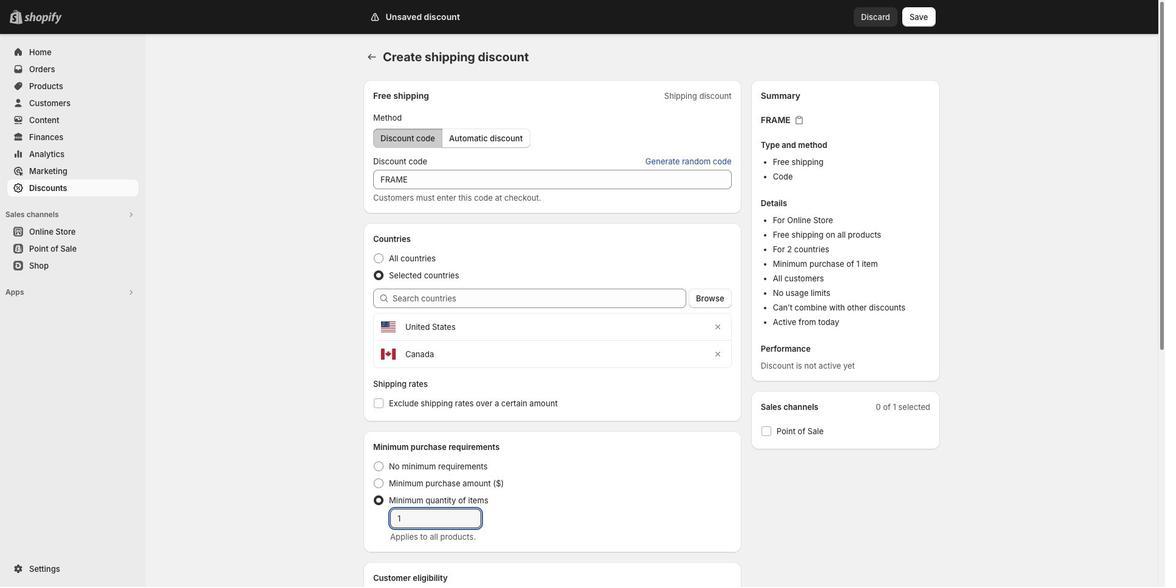 Task type: locate. For each thing, give the bounding box(es) containing it.
None text field
[[373, 170, 732, 189]]

Search countries text field
[[393, 289, 687, 308]]

None text field
[[390, 509, 481, 529]]



Task type: describe. For each thing, give the bounding box(es) containing it.
shopify image
[[24, 12, 62, 24]]



